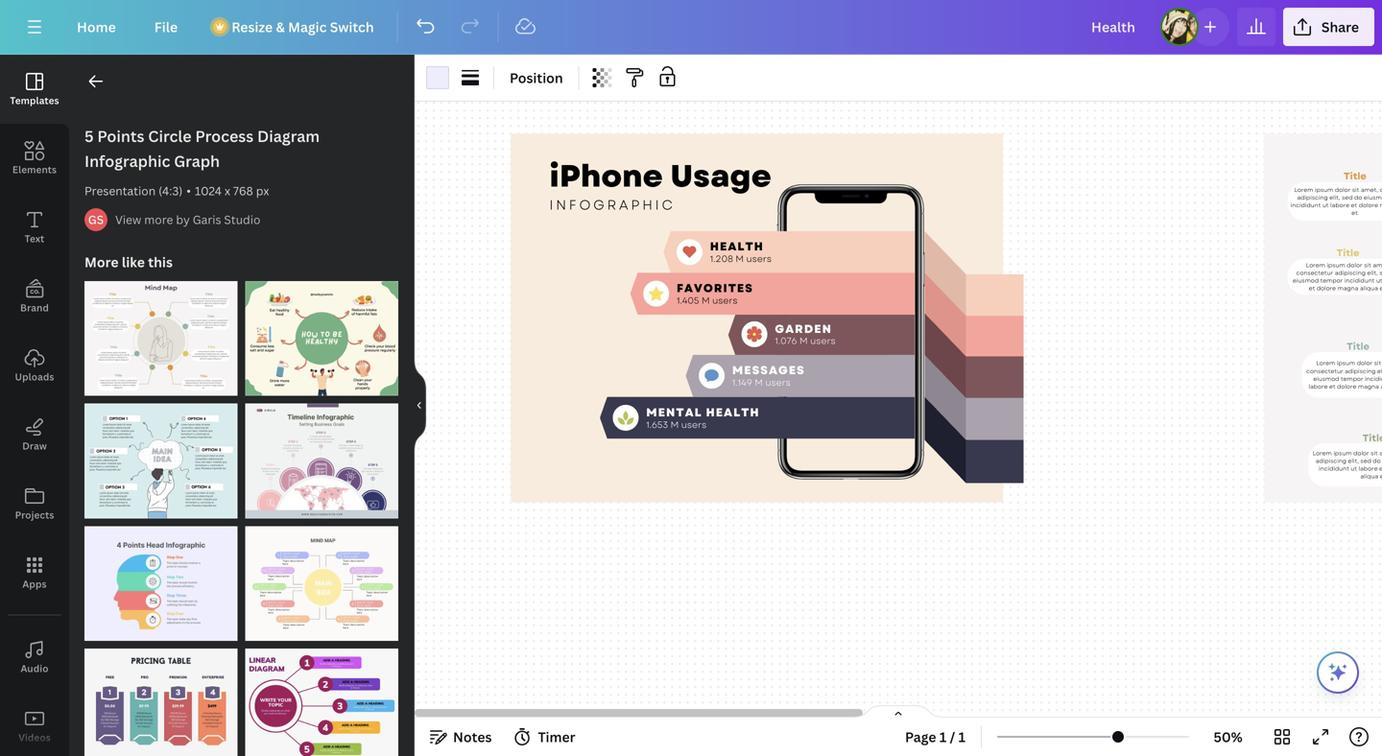 Task type: vqa. For each thing, say whether or not it's contained in the screenshot.
blue creative mind map graph group
yes



Task type: describe. For each thing, give the bounding box(es) containing it.
hide image
[[414, 359, 426, 452]]

grey simple modern timeline infographic chart graph image
[[245, 404, 398, 519]]

m for favorites
[[702, 294, 710, 307]]

purple & white pricing table comparison chart image
[[84, 649, 238, 756]]

usage
[[670, 154, 771, 198]]

elements button
[[0, 124, 69, 193]]

videos
[[18, 731, 51, 744]]

timer
[[538, 728, 575, 746]]

star icon image
[[649, 287, 664, 301]]

studio
[[224, 212, 260, 227]]

circle
[[148, 126, 192, 146]]

users for garden
[[810, 335, 836, 348]]

this
[[148, 253, 173, 271]]

blue creative mind map graph image
[[84, 404, 238, 519]]

1024
[[195, 183, 222, 199]]

magic
[[288, 18, 327, 36]]

more
[[144, 212, 173, 227]]

projects
[[15, 509, 54, 522]]

mental health 1.653 m users
[[646, 404, 760, 431]]

blue creative mind map graph group
[[84, 392, 238, 519]]

more
[[84, 253, 119, 271]]

iphone
[[549, 154, 663, 198]]

title title
[[1344, 169, 1382, 445]]

elements
[[12, 163, 57, 176]]

share
[[1321, 18, 1359, 36]]

green brown playful illustration healthy lifestyle guide graph group
[[245, 270, 398, 396]]

#eeedff image
[[426, 66, 449, 89]]

file
[[154, 18, 178, 36]]

share button
[[1283, 8, 1374, 46]]

favorites
[[677, 280, 753, 297]]

m inside mental health 1.653 m users
[[671, 418, 679, 431]]

canva assistant image
[[1326, 661, 1349, 684]]

messages
[[732, 362, 805, 379]]

draw
[[22, 440, 47, 453]]

health 1.208 m users
[[710, 238, 772, 265]]

grey simple modern timeline infographic chart graph group
[[245, 392, 398, 519]]

m for messages
[[755, 376, 763, 389]]

show pages image
[[852, 704, 944, 720]]

x
[[225, 183, 230, 199]]

1.208
[[710, 253, 733, 265]]

presentation (4:3)
[[84, 183, 183, 199]]

main menu bar
[[0, 0, 1382, 55]]

50%
[[1214, 728, 1243, 746]]

audio button
[[0, 623, 69, 692]]

apps
[[22, 578, 47, 591]]

page
[[905, 728, 936, 746]]

colorful minimalist linear steps circular diagram image
[[245, 649, 398, 756]]

notes button
[[422, 722, 500, 752]]

m for health
[[736, 253, 744, 265]]

presentation
[[84, 183, 156, 199]]

notes
[[453, 728, 492, 746]]

4 points process head infographic graph image
[[84, 526, 238, 641]]

professional multicolor concept map graphic image
[[245, 526, 398, 641]]

home
[[77, 18, 116, 36]]

more like this
[[84, 253, 173, 271]]

5
[[84, 126, 94, 146]]

garis
[[193, 212, 221, 227]]

users for health
[[746, 253, 772, 265]]

uploads button
[[0, 331, 69, 400]]

switch
[[330, 18, 374, 36]]

apps button
[[0, 538, 69, 608]]

iphone usage
[[549, 154, 771, 198]]

users inside mental health 1.653 m users
[[681, 418, 707, 431]]

graph
[[174, 151, 220, 171]]

infographic inside 5 points circle process diagram infographic graph
[[84, 151, 170, 171]]

text
[[25, 232, 44, 245]]

768
[[233, 183, 253, 199]]



Task type: locate. For each thing, give the bounding box(es) containing it.
by
[[176, 212, 190, 227]]

1 left /
[[939, 728, 947, 746]]

garis studio element
[[84, 208, 107, 231]]

m right the 1.076
[[800, 335, 808, 348]]

1024 x 768 px
[[195, 183, 269, 199]]

m for garden
[[800, 335, 808, 348]]

templates
[[10, 94, 59, 107]]

garden 1.076 m users
[[775, 321, 836, 348]]

(4:3)
[[158, 183, 183, 199]]

position button
[[502, 62, 571, 93]]

50% button
[[1197, 722, 1259, 752]]

projects button
[[0, 469, 69, 538]]

users right 1.149
[[765, 376, 791, 389]]

side panel tab list
[[0, 55, 69, 756]]

points
[[97, 126, 144, 146]]

#eeedff image
[[426, 66, 449, 89]]

0 vertical spatial infographic
[[84, 151, 170, 171]]

m inside messages 1.149 m users
[[755, 376, 763, 389]]

users right 1.208
[[746, 253, 772, 265]]

uploads
[[15, 370, 54, 383]]

users inside the favorites 1.405 m users
[[712, 294, 738, 307]]

1 horizontal spatial 1
[[958, 728, 966, 746]]

1 1 from the left
[[939, 728, 947, 746]]

users for favorites
[[712, 294, 738, 307]]

users right the 1.405
[[712, 294, 738, 307]]

page 1 / 1
[[905, 728, 966, 746]]

m inside the favorites 1.405 m users
[[702, 294, 710, 307]]

messages 1.149 m users
[[732, 362, 805, 389]]

title
[[1344, 169, 1367, 183], [1337, 246, 1360, 260], [1347, 339, 1370, 353], [1362, 431, 1382, 445]]

garis studio image
[[84, 208, 107, 231]]

m right 1.653
[[671, 418, 679, 431]]

templates button
[[0, 55, 69, 124]]

purple & white pricing table comparison chart group
[[84, 637, 238, 756]]

resize & magic switch
[[231, 18, 374, 36]]

m right 1.149
[[755, 376, 763, 389]]

users right the 1.076
[[810, 335, 836, 348]]

bubble chat icon image
[[705, 370, 719, 382]]

file button
[[139, 8, 193, 46]]

m
[[736, 253, 744, 265], [702, 294, 710, 307], [800, 335, 808, 348], [755, 376, 763, 389], [671, 418, 679, 431]]

1.149
[[732, 376, 752, 389]]

1
[[939, 728, 947, 746], [958, 728, 966, 746]]

health
[[706, 404, 760, 421]]

users inside messages 1.149 m users
[[765, 376, 791, 389]]

&
[[276, 18, 285, 36]]

users for messages
[[765, 376, 791, 389]]

text button
[[0, 193, 69, 262]]

mental
[[646, 404, 702, 421]]

1 horizontal spatial infographic
[[549, 195, 675, 215]]

diagram
[[257, 126, 320, 146]]

1.405
[[677, 294, 699, 307]]

process
[[195, 126, 254, 146]]

brand button
[[0, 262, 69, 331]]

audio
[[21, 662, 49, 675]]

colorful minimalist linear steps circular diagram group
[[245, 637, 398, 756]]

m inside garden 1.076 m users
[[800, 335, 808, 348]]

garden
[[775, 321, 832, 337]]

/
[[950, 728, 955, 746]]

position
[[510, 69, 563, 87]]

users right 1.653
[[681, 418, 707, 431]]

favorites 1.405 m users
[[677, 280, 753, 307]]

m right 1.208
[[736, 253, 744, 265]]

0 horizontal spatial infographic
[[84, 151, 170, 171]]

health
[[710, 238, 764, 255]]

view more by garis studio
[[115, 212, 260, 227]]

users
[[746, 253, 772, 265], [712, 294, 738, 307], [810, 335, 836, 348], [765, 376, 791, 389], [681, 418, 707, 431]]

videos button
[[0, 692, 69, 756]]

users inside garden 1.076 m users
[[810, 335, 836, 348]]

m inside health 1.208 m users
[[736, 253, 744, 265]]

home link
[[61, 8, 131, 46]]

infographic
[[84, 151, 170, 171], [549, 195, 675, 215]]

0 horizontal spatial 1
[[939, 728, 947, 746]]

timer button
[[507, 722, 583, 752]]

colorful calm corporate clean mind map group
[[84, 270, 238, 396]]

resize
[[231, 18, 273, 36]]

draw button
[[0, 400, 69, 469]]

brand
[[20, 301, 49, 314]]

5 points circle process diagram infographic graph
[[84, 126, 320, 171]]

users inside health 1.208 m users
[[746, 253, 772, 265]]

1.653
[[646, 418, 668, 431]]

1 right /
[[958, 728, 966, 746]]

1.076
[[775, 335, 797, 348]]

colorful calm corporate clean mind map image
[[84, 281, 238, 396]]

view more by garis studio button
[[115, 210, 260, 229]]

professional multicolor concept map graphic group
[[245, 515, 398, 641]]

4 points process head infographic graph group
[[84, 515, 238, 641]]

2 1 from the left
[[958, 728, 966, 746]]

view
[[115, 212, 141, 227]]

resize & magic switch button
[[201, 8, 389, 46]]

like
[[122, 253, 145, 271]]

px
[[256, 183, 269, 199]]

green brown playful illustration healthy lifestyle guide graph image
[[245, 281, 398, 396]]

Design title text field
[[1076, 8, 1153, 46]]

1 vertical spatial infographic
[[549, 195, 675, 215]]

m right the 1.405
[[702, 294, 710, 307]]



